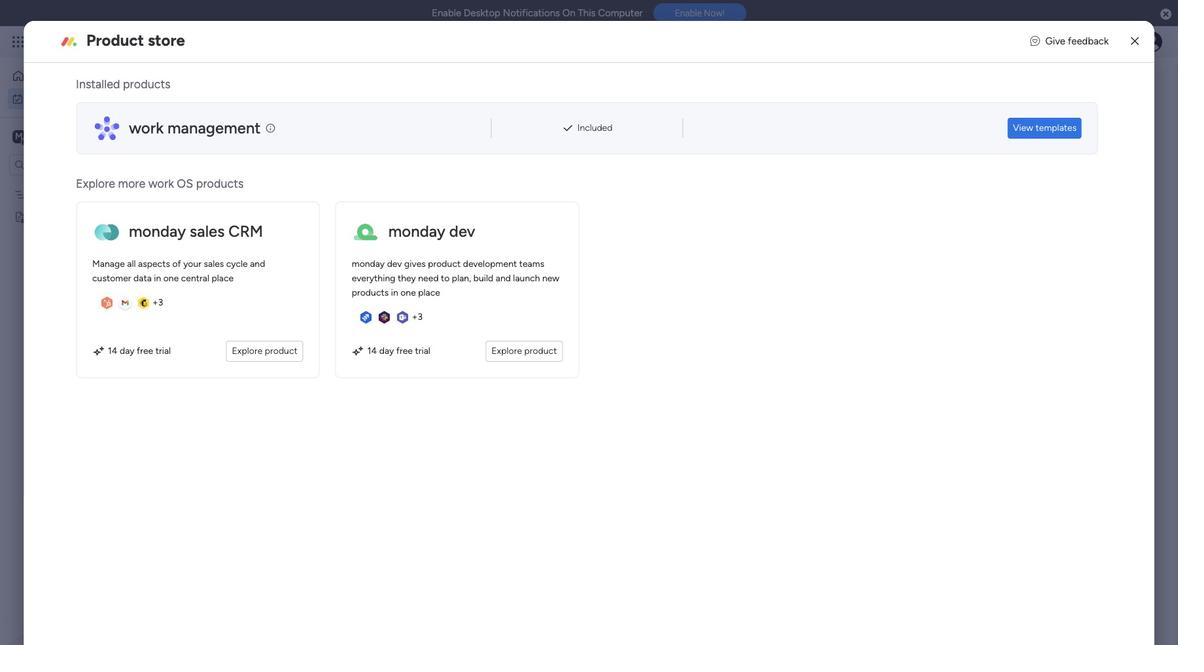 Task type: vqa. For each thing, say whether or not it's contained in the screenshot.
Team management's the management
no



Task type: locate. For each thing, give the bounding box(es) containing it.
0 vertical spatial in
[[154, 273, 161, 284]]

aspects
[[138, 258, 170, 269]]

installed products
[[76, 77, 171, 92]]

0 horizontal spatial explore product button
[[226, 341, 303, 362]]

product for monday sales crm
[[265, 345, 298, 356]]

1 horizontal spatial one
[[401, 287, 416, 298]]

1 horizontal spatial products
[[196, 177, 244, 191]]

3 down manage all aspects of your sales cycle and customer data in one central place
[[158, 297, 163, 308]]

templates
[[1036, 122, 1077, 133]]

3 for sales
[[158, 297, 163, 308]]

kendall parks image
[[1142, 31, 1163, 52]]

1 vertical spatial in
[[391, 287, 398, 298]]

products down everything
[[352, 287, 389, 298]]

2 day from the left
[[379, 345, 394, 356]]

1 explore product from the left
[[232, 345, 298, 356]]

1 14 day free trial from the left
[[108, 345, 171, 356]]

apps image
[[1035, 35, 1048, 48]]

view templates button
[[1008, 118, 1082, 139]]

work up installed products
[[106, 34, 129, 49]]

1 horizontal spatial explore product
[[492, 345, 557, 356]]

1 vertical spatial products
[[196, 177, 244, 191]]

0 vertical spatial + 3
[[152, 297, 163, 308]]

1 explore product button from the left
[[226, 341, 303, 362]]

1 horizontal spatial and
[[496, 273, 511, 284]]

dapulse close image
[[1161, 8, 1172, 21]]

0 horizontal spatial + 3
[[152, 297, 163, 308]]

notifications
[[503, 7, 560, 19]]

2 vertical spatial products
[[352, 287, 389, 298]]

workspace selection element
[[12, 129, 109, 146]]

central
[[181, 273, 209, 284]]

day
[[120, 345, 135, 356], [379, 345, 394, 356]]

monday inside monday dev gives product development teams everything they need to plan, build and launch new products in one place
[[352, 258, 385, 269]]

0 horizontal spatial in
[[154, 273, 161, 284]]

1 horizontal spatial + 3
[[412, 312, 423, 323]]

of
[[172, 258, 181, 269]]

your
[[183, 258, 202, 269]]

management up os
[[168, 118, 261, 137]]

give feedback
[[1046, 35, 1109, 47]]

0 vertical spatial dev
[[449, 222, 475, 241]]

3
[[158, 297, 163, 308], [418, 312, 423, 323]]

2 explore product from the left
[[492, 345, 557, 356]]

products down monday work management
[[123, 77, 171, 92]]

1 horizontal spatial in
[[391, 287, 398, 298]]

0 horizontal spatial explore
[[76, 177, 115, 191]]

1 horizontal spatial 14
[[368, 345, 377, 356]]

product store
[[86, 30, 185, 49]]

they
[[398, 273, 416, 284]]

1 horizontal spatial day
[[379, 345, 394, 356]]

2 horizontal spatial explore
[[492, 345, 522, 356]]

1 horizontal spatial free
[[396, 345, 413, 356]]

1 horizontal spatial 3
[[418, 312, 423, 323]]

place down the need
[[418, 287, 440, 298]]

and down development
[[496, 273, 511, 284]]

marketing plan
[[31, 189, 91, 200]]

customer
[[92, 273, 131, 284]]

monday
[[58, 34, 103, 49], [129, 222, 186, 241], [389, 222, 446, 241], [352, 258, 385, 269]]

v2 user feedback image
[[1031, 34, 1041, 49]]

product for monday dev
[[524, 345, 557, 356]]

1 free from the left
[[137, 345, 153, 356]]

one down of
[[163, 273, 179, 284]]

1 horizontal spatial enable
[[675, 8, 702, 18]]

0 vertical spatial products
[[123, 77, 171, 92]]

one
[[163, 273, 179, 284], [401, 287, 416, 298]]

0 horizontal spatial and
[[250, 258, 265, 269]]

place
[[212, 273, 234, 284], [418, 287, 440, 298]]

1 horizontal spatial trial
[[415, 345, 430, 356]]

14 day free trial for monday sales crm
[[108, 345, 171, 356]]

2 trial from the left
[[415, 345, 430, 356]]

0 vertical spatial and
[[250, 258, 265, 269]]

2 free from the left
[[396, 345, 413, 356]]

monday for monday work management
[[58, 34, 103, 49]]

0 vertical spatial place
[[212, 273, 234, 284]]

+ down aspects
[[152, 297, 158, 308]]

marketing
[[31, 189, 72, 200]]

sales up your
[[190, 222, 225, 241]]

+ 3 down the they
[[412, 312, 423, 323]]

monday up home button on the left
[[58, 34, 103, 49]]

option
[[0, 183, 167, 185]]

place down cycle
[[212, 273, 234, 284]]

2 14 from the left
[[368, 345, 377, 356]]

give feedback link
[[1031, 34, 1109, 49]]

14 for monday dev
[[368, 345, 377, 356]]

management
[[132, 34, 203, 49], [168, 118, 261, 137]]

2 horizontal spatial product
[[524, 345, 557, 356]]

0 vertical spatial one
[[163, 273, 179, 284]]

product inside monday dev gives product development teams everything they need to plan, build and launch new products in one place
[[428, 258, 461, 269]]

explore product
[[232, 345, 298, 356], [492, 345, 557, 356]]

14 day free trial
[[108, 345, 171, 356], [368, 345, 430, 356]]

work inside button
[[44, 93, 64, 104]]

1 14 from the left
[[108, 345, 117, 356]]

enable left now!
[[675, 8, 702, 18]]

1 day from the left
[[120, 345, 135, 356]]

0 horizontal spatial product
[[265, 345, 298, 356]]

this
[[578, 7, 596, 19]]

1 vertical spatial dev
[[387, 258, 402, 269]]

monday up everything
[[352, 258, 385, 269]]

1 vertical spatial sales
[[204, 258, 224, 269]]

0 horizontal spatial +
[[152, 297, 158, 308]]

enable left the desktop
[[432, 7, 462, 19]]

1 vertical spatial place
[[418, 287, 440, 298]]

trial
[[156, 345, 171, 356], [415, 345, 430, 356]]

0 horizontal spatial dev
[[387, 258, 402, 269]]

0 horizontal spatial 3
[[158, 297, 163, 308]]

need
[[418, 273, 439, 284]]

1 vertical spatial 3
[[418, 312, 423, 323]]

1 horizontal spatial 14 day free trial
[[368, 345, 430, 356]]

1 horizontal spatial product
[[428, 258, 461, 269]]

enable inside the enable now! button
[[675, 8, 702, 18]]

explore product button
[[226, 341, 303, 362], [486, 341, 563, 362]]

2 horizontal spatial products
[[352, 287, 389, 298]]

14
[[108, 345, 117, 356], [368, 345, 377, 356]]

products inside monday dev gives product development teams everything they need to plan, build and launch new products in one place
[[352, 287, 389, 298]]

explore product for monday sales crm
[[232, 345, 298, 356]]

trial for sales
[[156, 345, 171, 356]]

enable desktop notifications on this computer
[[432, 7, 643, 19]]

and
[[250, 258, 265, 269], [496, 273, 511, 284]]

1 horizontal spatial explore
[[232, 345, 263, 356]]

products
[[123, 77, 171, 92], [196, 177, 244, 191], [352, 287, 389, 298]]

monday dev gives product development teams everything they need to plan, build and launch new products in one place
[[352, 258, 560, 298]]

products right os
[[196, 177, 244, 191]]

1 horizontal spatial place
[[418, 287, 440, 298]]

enable
[[432, 7, 462, 19], [675, 8, 702, 18]]

0 horizontal spatial 14 day free trial
[[108, 345, 171, 356]]

1 vertical spatial one
[[401, 287, 416, 298]]

monday up gives at the left
[[389, 222, 446, 241]]

management up installed products
[[132, 34, 203, 49]]

place inside monday dev gives product development teams everything they need to plan, build and launch new products in one place
[[418, 287, 440, 298]]

monday work management
[[58, 34, 203, 49]]

1 trial from the left
[[156, 345, 171, 356]]

0 horizontal spatial explore product
[[232, 345, 298, 356]]

work right my
[[44, 93, 64, 104]]

desktop
[[464, 7, 501, 19]]

free
[[137, 345, 153, 356], [396, 345, 413, 356]]

sales right your
[[204, 258, 224, 269]]

+ down the they
[[412, 312, 418, 323]]

0 horizontal spatial enable
[[432, 7, 462, 19]]

workspace image
[[12, 129, 26, 144]]

2 14 day free trial from the left
[[368, 345, 430, 356]]

view
[[1013, 122, 1034, 133]]

0 vertical spatial 3
[[158, 297, 163, 308]]

new
[[543, 273, 560, 284]]

+
[[152, 297, 158, 308], [412, 312, 418, 323]]

and inside monday dev gives product development teams everything they need to plan, build and launch new products in one place
[[496, 273, 511, 284]]

explore
[[76, 177, 115, 191], [232, 345, 263, 356], [492, 345, 522, 356]]

3 down the need
[[418, 312, 423, 323]]

dev up the they
[[387, 258, 402, 269]]

dev inside monday dev gives product development teams everything they need to plan, build and launch new products in one place
[[387, 258, 402, 269]]

monday for monday dev
[[389, 222, 446, 241]]

0 horizontal spatial place
[[212, 273, 234, 284]]

work management
[[129, 118, 261, 137]]

dev
[[449, 222, 475, 241], [387, 258, 402, 269]]

work down installed products
[[129, 118, 164, 137]]

2 explore product button from the left
[[486, 341, 563, 362]]

day for monday dev
[[379, 345, 394, 356]]

and right cycle
[[250, 258, 265, 269]]

product
[[428, 258, 461, 269], [265, 345, 298, 356], [524, 345, 557, 356]]

+ 3 down manage all aspects of your sales cycle and customer data in one central place
[[152, 297, 163, 308]]

14 day free trial for monday dev
[[368, 345, 430, 356]]

list box containing marketing plan
[[0, 181, 167, 404]]

+ for monday sales crm
[[152, 297, 158, 308]]

free for monday dev
[[396, 345, 413, 356]]

teams
[[519, 258, 545, 269]]

work left os
[[148, 177, 174, 191]]

1 vertical spatial +
[[412, 312, 418, 323]]

everything
[[352, 273, 396, 284]]

manage all aspects of your sales cycle and customer data in one central place
[[92, 258, 265, 284]]

0 horizontal spatial one
[[163, 273, 179, 284]]

0 horizontal spatial day
[[120, 345, 135, 356]]

sales
[[190, 222, 225, 241], [204, 258, 224, 269]]

launch
[[513, 273, 540, 284]]

list box
[[0, 181, 167, 404]]

dev for monday dev
[[449, 222, 475, 241]]

home
[[30, 70, 55, 81]]

more
[[118, 177, 145, 191]]

one down the they
[[401, 287, 416, 298]]

1 horizontal spatial +
[[412, 312, 418, 323]]

1 horizontal spatial explore product button
[[486, 341, 563, 362]]

1 horizontal spatial dev
[[449, 222, 475, 241]]

1 vertical spatial management
[[168, 118, 261, 137]]

0 horizontal spatial trial
[[156, 345, 171, 356]]

monday for monday dev gives product development teams everything they need to plan, build and launch new products in one place
[[352, 258, 385, 269]]

dev up development
[[449, 222, 475, 241]]

give
[[1046, 35, 1066, 47]]

+ 3
[[152, 297, 163, 308], [412, 312, 423, 323]]

1 vertical spatial + 3
[[412, 312, 423, 323]]

enable for enable desktop notifications on this computer
[[432, 7, 462, 19]]

in down the they
[[391, 287, 398, 298]]

in inside monday dev gives product development teams everything they need to plan, build and launch new products in one place
[[391, 287, 398, 298]]

sales inside manage all aspects of your sales cycle and customer data in one central place
[[204, 258, 224, 269]]

0 horizontal spatial products
[[123, 77, 171, 92]]

my work button
[[8, 88, 141, 109]]

manage
[[92, 258, 125, 269]]

monday up aspects
[[129, 222, 186, 241]]

work
[[106, 34, 129, 49], [44, 93, 64, 104], [129, 118, 164, 137], [148, 177, 174, 191]]

1 vertical spatial and
[[496, 273, 511, 284]]

0 vertical spatial +
[[152, 297, 158, 308]]

in down aspects
[[154, 273, 161, 284]]

0 horizontal spatial free
[[137, 345, 153, 356]]

in
[[154, 273, 161, 284], [391, 287, 398, 298]]

my work
[[29, 93, 64, 104]]

0 horizontal spatial 14
[[108, 345, 117, 356]]



Task type: describe. For each thing, give the bounding box(es) containing it.
3 for dev
[[418, 312, 423, 323]]

and inside manage all aspects of your sales cycle and customer data in one central place
[[250, 258, 265, 269]]

feedback
[[1068, 35, 1109, 47]]

plan
[[74, 189, 91, 200]]

cycle
[[226, 258, 248, 269]]

select product image
[[12, 35, 25, 48]]

on
[[563, 7, 576, 19]]

now!
[[704, 8, 725, 18]]

product
[[86, 30, 144, 49]]

enable for enable now!
[[675, 8, 702, 18]]

home button
[[8, 65, 141, 86]]

plan,
[[452, 273, 471, 284]]

close image
[[1131, 37, 1139, 46]]

data
[[134, 273, 152, 284]]

main workspace
[[30, 130, 107, 142]]

explore product for monday dev
[[492, 345, 557, 356]]

one inside manage all aspects of your sales cycle and customer data in one central place
[[163, 273, 179, 284]]

computer
[[598, 7, 643, 19]]

explore more work os products
[[76, 177, 244, 191]]

lottie animation element
[[0, 513, 167, 645]]

in inside manage all aspects of your sales cycle and customer data in one central place
[[154, 273, 161, 284]]

all
[[127, 258, 136, 269]]

explore product button for monday dev
[[486, 341, 563, 362]]

notes
[[31, 211, 56, 222]]

+ 3 for monday dev
[[412, 312, 423, 323]]

explore for monday sales crm
[[232, 345, 263, 356]]

os
[[177, 177, 193, 191]]

my
[[29, 93, 41, 104]]

development
[[463, 258, 517, 269]]

monday dev
[[389, 222, 475, 241]]

day for monday sales crm
[[120, 345, 135, 356]]

place inside manage all aspects of your sales cycle and customer data in one central place
[[212, 273, 234, 284]]

enable now! button
[[654, 3, 747, 23]]

store
[[148, 30, 185, 49]]

help image
[[1096, 35, 1109, 48]]

trial for dev
[[415, 345, 430, 356]]

0 vertical spatial sales
[[190, 222, 225, 241]]

private board image
[[14, 210, 26, 223]]

14 for monday sales crm
[[108, 345, 117, 356]]

m
[[15, 131, 23, 142]]

installed
[[76, 77, 120, 92]]

main
[[30, 130, 53, 142]]

gives
[[404, 258, 426, 269]]

Search in workspace field
[[27, 157, 109, 172]]

0 vertical spatial management
[[132, 34, 203, 49]]

build
[[474, 273, 494, 284]]

monday for monday sales crm
[[129, 222, 186, 241]]

view templates
[[1013, 122, 1077, 133]]

to
[[441, 273, 450, 284]]

crm
[[229, 222, 263, 241]]

monday sales crm
[[129, 222, 263, 241]]

one inside monday dev gives product development teams everything they need to plan, build and launch new products in one place
[[401, 287, 416, 298]]

+ 3 for monday sales crm
[[152, 297, 163, 308]]

search everything image
[[1067, 35, 1080, 48]]

+ for monday dev
[[412, 312, 418, 323]]

lottie animation image
[[0, 513, 167, 645]]

explore product button for monday sales crm
[[226, 341, 303, 362]]

free for monday sales crm
[[137, 345, 153, 356]]

dev for monday dev gives product development teams everything they need to plan, build and launch new products in one place
[[387, 258, 402, 269]]

enable now!
[[675, 8, 725, 18]]

included
[[578, 122, 613, 133]]

workspace
[[56, 130, 107, 142]]

explore for monday dev
[[492, 345, 522, 356]]



